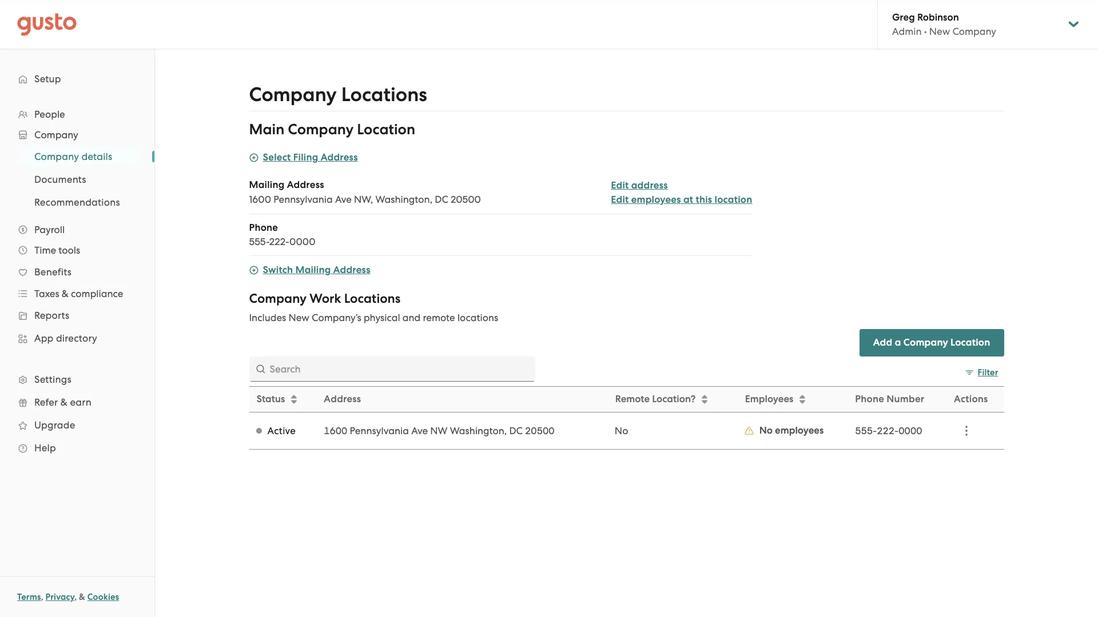 Task type: describe. For each thing, give the bounding box(es) containing it.
employees
[[745, 394, 794, 406]]

greg
[[893, 11, 915, 23]]

work
[[310, 291, 341, 307]]

company inside greg robinson admin • new company
[[953, 26, 997, 37]]

help
[[34, 443, 56, 454]]

time tools
[[34, 245, 80, 256]]

nw,
[[354, 194, 373, 205]]

company details link
[[21, 146, 143, 167]]

phone for 555-
[[249, 222, 278, 234]]

switch mailing address button
[[249, 264, 371, 278]]

select filing address button
[[249, 151, 358, 165]]

recommendations
[[34, 197, 120, 208]]

greg robinson admin • new company
[[893, 11, 997, 37]]

edit address button
[[611, 179, 668, 193]]

help link
[[11, 438, 143, 459]]

0000 inside phone 555-222-0000
[[290, 236, 316, 248]]

taxes & compliance
[[34, 288, 123, 300]]

mailing address 1600 pennsylvania ave nw, washington, dc 20500
[[249, 179, 481, 205]]

a
[[895, 337, 902, 349]]

privacy link
[[46, 593, 74, 603]]

number
[[887, 394, 925, 406]]

status
[[257, 394, 285, 406]]

& for compliance
[[62, 288, 69, 300]]

1 horizontal spatial 222-
[[877, 426, 899, 437]]

filter button
[[960, 364, 1005, 382]]

1 horizontal spatial pennsylvania
[[350, 426, 409, 437]]

remote
[[423, 312, 455, 324]]

taxes & compliance button
[[11, 284, 143, 304]]

mailing address element
[[249, 179, 753, 215]]

compliance
[[71, 288, 123, 300]]

2 , from the left
[[74, 593, 77, 603]]

remote location? button
[[609, 388, 737, 412]]

benefits link
[[11, 262, 143, 283]]

dc inside mailing address 1600 pennsylvania ave nw, washington, dc 20500
[[435, 194, 448, 205]]

setup link
[[11, 69, 143, 89]]

add a company location
[[874, 337, 991, 349]]

app directory
[[34, 333, 97, 344]]

includes
[[249, 312, 286, 324]]

employees button
[[739, 388, 848, 412]]

address
[[632, 180, 668, 192]]

cookies button
[[87, 591, 119, 605]]

no for no employees
[[760, 425, 773, 437]]

app directory link
[[11, 328, 143, 349]]

add
[[874, 337, 893, 349]]

time tools button
[[11, 240, 143, 261]]

filter
[[978, 368, 999, 378]]

setup
[[34, 73, 61, 85]]

select filing address
[[263, 152, 358, 164]]

phone element
[[249, 221, 753, 256]]

1 vertical spatial dc
[[509, 426, 523, 437]]

time
[[34, 245, 56, 256]]

and
[[403, 312, 421, 324]]

edit address edit employees at this location
[[611, 180, 753, 206]]

555- inside phone 555-222-0000
[[249, 236, 269, 248]]

details
[[82, 151, 112, 163]]

nw
[[430, 426, 448, 437]]

remote
[[616, 394, 650, 406]]

2 vertical spatial &
[[79, 593, 85, 603]]

1600 pennsylvania ave nw  washington, dc 20500
[[324, 426, 555, 437]]

filing
[[293, 152, 318, 164]]

no for no
[[615, 426, 628, 437]]

directory
[[56, 333, 97, 344]]

's
[[356, 312, 361, 324]]

refer
[[34, 397, 58, 409]]

phone 555-222-0000
[[249, 222, 316, 248]]

address inside switch mailing address button
[[333, 264, 371, 276]]

settings
[[34, 374, 71, 386]]

people button
[[11, 104, 143, 125]]

company work locations includes new company 's physical and remote locations
[[249, 291, 499, 324]]

earn
[[70, 397, 92, 409]]

phone for number
[[856, 394, 885, 406]]

active
[[268, 426, 296, 437]]

1600 inside mailing address 1600 pennsylvania ave nw, washington, dc 20500
[[249, 194, 271, 205]]

company details
[[34, 151, 112, 163]]

address inside mailing address 1600 pennsylvania ave nw, washington, dc 20500
[[287, 179, 324, 191]]

555-222-0000
[[856, 426, 923, 437]]

0 vertical spatial locations
[[341, 83, 427, 106]]

no employees
[[760, 425, 824, 437]]

select
[[263, 152, 291, 164]]

main
[[249, 121, 285, 138]]

admin
[[893, 26, 922, 37]]

terms link
[[17, 593, 41, 603]]

tools
[[59, 245, 80, 256]]

taxes
[[34, 288, 59, 300]]

main company location with option to select different filing and mailing addresses group
[[249, 121, 753, 278]]

upgrade
[[34, 420, 75, 431]]

company button
[[11, 125, 143, 145]]

Search field
[[249, 357, 535, 382]]



Task type: vqa. For each thing, say whether or not it's contained in the screenshot.
TEAM MEMBERS
no



Task type: locate. For each thing, give the bounding box(es) containing it.
222- up the "switch"
[[269, 236, 290, 248]]

0 vertical spatial pennsylvania
[[274, 194, 333, 205]]

1 horizontal spatial dc
[[509, 426, 523, 437]]

company inside button
[[904, 337, 949, 349]]

0 horizontal spatial no
[[615, 426, 628, 437]]

222-
[[269, 236, 290, 248], [877, 426, 899, 437]]

0 vertical spatial ave
[[335, 194, 352, 205]]

physical
[[364, 312, 400, 324]]

switch
[[263, 264, 293, 276]]

gusto navigation element
[[0, 49, 154, 478]]

phone
[[249, 222, 278, 234], [856, 394, 885, 406]]

0 horizontal spatial 0000
[[290, 236, 316, 248]]

1 horizontal spatial no
[[760, 425, 773, 437]]

washington, inside mailing address 1600 pennsylvania ave nw, washington, dc 20500
[[376, 194, 433, 205]]

0 vertical spatial mailing
[[249, 179, 285, 191]]

0000 up switch mailing address button
[[290, 236, 316, 248]]

& left "cookies"
[[79, 593, 85, 603]]

edit
[[611, 180, 629, 192], [611, 194, 629, 206]]

555- down phone number on the bottom right of page
[[856, 426, 877, 437]]

1 vertical spatial location
[[951, 337, 991, 349]]

cookies
[[87, 593, 119, 603]]

2 edit from the top
[[611, 194, 629, 206]]

1 horizontal spatial 0000
[[899, 426, 923, 437]]

no down remote
[[615, 426, 628, 437]]

0 horizontal spatial 222-
[[269, 236, 290, 248]]

employees
[[632, 194, 681, 206], [775, 425, 824, 437]]

list containing mailing address
[[249, 179, 753, 256]]

1 horizontal spatial employees
[[775, 425, 824, 437]]

edit down edit address button
[[611, 194, 629, 206]]

1 horizontal spatial mailing
[[296, 264, 331, 276]]

0 vertical spatial edit
[[611, 180, 629, 192]]

people
[[34, 109, 65, 120]]

payroll button
[[11, 220, 143, 240]]

new inside greg robinson admin • new company
[[930, 26, 951, 37]]

, left cookies 'button'
[[74, 593, 77, 603]]

1 horizontal spatial location
[[951, 337, 991, 349]]

terms
[[17, 593, 41, 603]]

20500 inside mailing address 1600 pennsylvania ave nw, washington, dc 20500
[[451, 194, 481, 205]]

1 vertical spatial 0000
[[899, 426, 923, 437]]

location?
[[652, 394, 696, 406]]

1600 right active
[[324, 426, 348, 437]]

new inside company work locations includes new company 's physical and remote locations
[[289, 312, 310, 324]]

new right includes
[[289, 312, 310, 324]]

0 vertical spatial dc
[[435, 194, 448, 205]]

20500
[[451, 194, 481, 205], [525, 426, 555, 437]]

1 vertical spatial locations
[[344, 291, 401, 307]]

address
[[321, 152, 358, 164], [287, 179, 324, 191], [333, 264, 371, 276], [324, 394, 361, 406]]

0 horizontal spatial pennsylvania
[[274, 194, 333, 205]]

remote location?
[[616, 394, 696, 406]]

1 vertical spatial washington,
[[450, 426, 507, 437]]

reports
[[34, 310, 69, 322]]

ave inside mailing address 1600 pennsylvania ave nw, washington, dc 20500
[[335, 194, 352, 205]]

1 horizontal spatial 1600
[[324, 426, 348, 437]]

1 vertical spatial mailing
[[296, 264, 331, 276]]

benefits
[[34, 267, 72, 278]]

phone number
[[856, 394, 925, 406]]

1 vertical spatial 1600
[[324, 426, 348, 437]]

add a company location button
[[860, 330, 1005, 357]]

0 vertical spatial 555-
[[249, 236, 269, 248]]

company
[[953, 26, 997, 37], [249, 83, 337, 106], [288, 121, 354, 138], [34, 129, 78, 141], [34, 151, 79, 163], [249, 291, 307, 307], [312, 312, 356, 324], [904, 337, 949, 349]]

no
[[760, 425, 773, 437], [615, 426, 628, 437]]

company right a
[[904, 337, 949, 349]]

,
[[41, 593, 43, 603], [74, 593, 77, 603]]

locations
[[341, 83, 427, 106], [344, 291, 401, 307]]

phone inside phone 555-222-0000
[[249, 222, 278, 234]]

status button
[[250, 388, 317, 412]]

locations inside company work locations includes new company 's physical and remote locations
[[344, 291, 401, 307]]

1 vertical spatial employees
[[775, 425, 824, 437]]

222- inside phone 555-222-0000
[[269, 236, 290, 248]]

employees down address
[[632, 194, 681, 206]]

1 edit from the top
[[611, 180, 629, 192]]

list containing company details
[[0, 145, 154, 214]]

1 horizontal spatial phone
[[856, 394, 885, 406]]

terms , privacy , & cookies
[[17, 593, 119, 603]]

no down employees
[[760, 425, 773, 437]]

dc
[[435, 194, 448, 205], [509, 426, 523, 437]]

ave left nw,
[[335, 194, 352, 205]]

0 horizontal spatial phone
[[249, 222, 278, 234]]

privacy
[[46, 593, 74, 603]]

1 horizontal spatial 555-
[[856, 426, 877, 437]]

1 vertical spatial 20500
[[525, 426, 555, 437]]

ave left nw
[[412, 426, 428, 437]]

0 horizontal spatial location
[[357, 121, 415, 138]]

washington,
[[376, 194, 433, 205], [450, 426, 507, 437]]

555- up the "switch"
[[249, 236, 269, 248]]

1600 up phone 555-222-0000
[[249, 194, 271, 205]]

pennsylvania
[[274, 194, 333, 205], [350, 426, 409, 437]]

1 , from the left
[[41, 593, 43, 603]]

& for earn
[[61, 397, 68, 409]]

list
[[0, 104, 154, 460], [0, 145, 154, 214], [249, 179, 753, 256]]

1 vertical spatial pennsylvania
[[350, 426, 409, 437]]

app
[[34, 333, 54, 344]]

new down robinson
[[930, 26, 951, 37]]

mailing down select at the top of the page
[[249, 179, 285, 191]]

edit left address
[[611, 180, 629, 192]]

switch mailing address
[[263, 264, 371, 276]]

mailing inside mailing address 1600 pennsylvania ave nw, washington, dc 20500
[[249, 179, 285, 191]]

1 horizontal spatial ave
[[412, 426, 428, 437]]

222- down phone number on the bottom right of page
[[877, 426, 899, 437]]

1600
[[249, 194, 271, 205], [324, 426, 348, 437]]

new for robinson
[[930, 26, 951, 37]]

0 vertical spatial new
[[930, 26, 951, 37]]

company down robinson
[[953, 26, 997, 37]]

actions
[[954, 394, 989, 406]]

1 vertical spatial ave
[[412, 426, 428, 437]]

0 vertical spatial &
[[62, 288, 69, 300]]

company up select filing address
[[288, 121, 354, 138]]

0000
[[290, 236, 316, 248], [899, 426, 923, 437]]

mailing inside button
[[296, 264, 331, 276]]

payroll
[[34, 224, 65, 236]]

mailing up the 'work'
[[296, 264, 331, 276]]

0 vertical spatial 20500
[[451, 194, 481, 205]]

0 vertical spatial washington,
[[376, 194, 433, 205]]

0000 down number
[[899, 426, 923, 437]]

company down people at top left
[[34, 129, 78, 141]]

0 vertical spatial 1600
[[249, 194, 271, 205]]

0 horizontal spatial 1600
[[249, 194, 271, 205]]

1 horizontal spatial washington,
[[450, 426, 507, 437]]

0 horizontal spatial mailing
[[249, 179, 285, 191]]

0 horizontal spatial ave
[[335, 194, 352, 205]]

•
[[925, 26, 927, 37]]

0 horizontal spatial new
[[289, 312, 310, 324]]

location inside button
[[951, 337, 991, 349]]

settings link
[[11, 370, 143, 390]]

phone left number
[[856, 394, 885, 406]]

1 horizontal spatial new
[[930, 26, 951, 37]]

employees inside the edit address edit employees at this location
[[632, 194, 681, 206]]

ave
[[335, 194, 352, 205], [412, 426, 428, 437]]

documents link
[[21, 169, 143, 190]]

0 horizontal spatial 20500
[[451, 194, 481, 205]]

washington, right nw,
[[376, 194, 433, 205]]

employees down employees button
[[775, 425, 824, 437]]

0 horizontal spatial washington,
[[376, 194, 433, 205]]

0 vertical spatial employees
[[632, 194, 681, 206]]

this
[[696, 194, 713, 206]]

, left privacy link
[[41, 593, 43, 603]]

new
[[930, 26, 951, 37], [289, 312, 310, 324]]

1 vertical spatial phone
[[856, 394, 885, 406]]

0 vertical spatial 0000
[[290, 236, 316, 248]]

0 horizontal spatial 555-
[[249, 236, 269, 248]]

1 horizontal spatial ,
[[74, 593, 77, 603]]

0 vertical spatial 222-
[[269, 236, 290, 248]]

& right taxes
[[62, 288, 69, 300]]

phone up the "switch"
[[249, 222, 278, 234]]

list containing people
[[0, 104, 154, 460]]

0 vertical spatial phone
[[249, 222, 278, 234]]

555-
[[249, 236, 269, 248], [856, 426, 877, 437]]

& inside dropdown button
[[62, 288, 69, 300]]

pennsylvania inside mailing address 1600 pennsylvania ave nw, washington, dc 20500
[[274, 194, 333, 205]]

& left earn at the bottom left
[[61, 397, 68, 409]]

robinson
[[918, 11, 959, 23]]

1 vertical spatial edit
[[611, 194, 629, 206]]

company up main
[[249, 83, 337, 106]]

company down the 'work'
[[312, 312, 356, 324]]

home image
[[17, 13, 77, 36]]

refer & earn link
[[11, 393, 143, 413]]

new for work
[[289, 312, 310, 324]]

company up includes
[[249, 291, 307, 307]]

0 horizontal spatial employees
[[632, 194, 681, 206]]

0 horizontal spatial dc
[[435, 194, 448, 205]]

address inside select filing address button
[[321, 152, 358, 164]]

location inside group
[[357, 121, 415, 138]]

documents
[[34, 174, 86, 185]]

1 vertical spatial 555-
[[856, 426, 877, 437]]

company up documents
[[34, 151, 79, 163]]

1 vertical spatial new
[[289, 312, 310, 324]]

locations
[[458, 312, 499, 324]]

0 horizontal spatial ,
[[41, 593, 43, 603]]

location
[[715, 194, 753, 206]]

0 vertical spatial location
[[357, 121, 415, 138]]

edit employees at this location link
[[611, 194, 753, 206]]

refer & earn
[[34, 397, 92, 409]]

recommendations link
[[21, 192, 143, 213]]

1 vertical spatial 222-
[[877, 426, 899, 437]]

reports link
[[11, 306, 143, 326]]

mailing
[[249, 179, 285, 191], [296, 264, 331, 276]]

main company location
[[249, 121, 415, 138]]

1 vertical spatial &
[[61, 397, 68, 409]]

at
[[684, 194, 694, 206]]

washington, right nw
[[450, 426, 507, 437]]

company inside dropdown button
[[34, 129, 78, 141]]

1 horizontal spatial 20500
[[525, 426, 555, 437]]

company locations
[[249, 83, 427, 106]]

company inside group
[[288, 121, 354, 138]]



